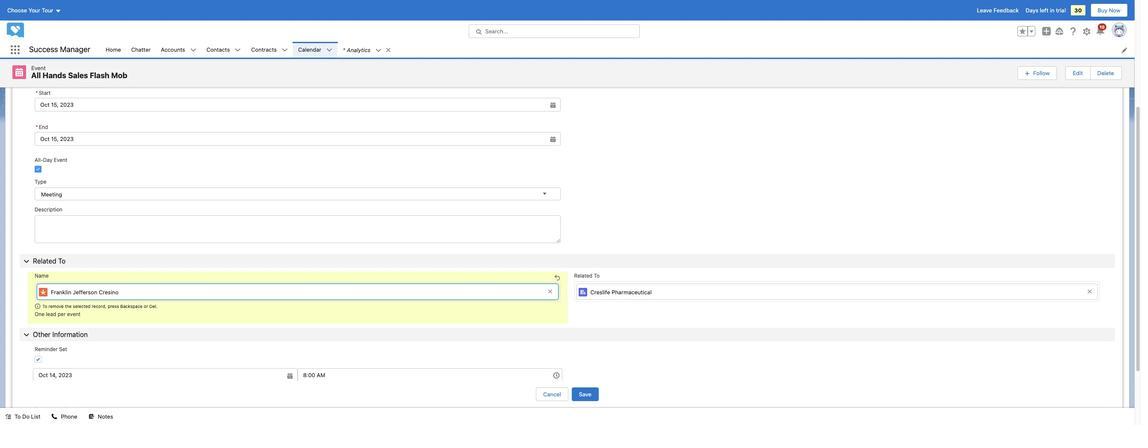 Task type: locate. For each thing, give the bounding box(es) containing it.
chatter
[[131, 46, 151, 53]]

* left analytics on the left top of the page
[[343, 46, 345, 53]]

reminder
[[35, 346, 58, 353]]

contracts list item
[[246, 42, 293, 58]]

cresino
[[99, 289, 119, 296]]

edit button
[[1066, 67, 1090, 79]]

peterson
[[609, 32, 632, 39]]

to inside 'button'
[[15, 414, 21, 420]]

text default image up one
[[35, 304, 41, 310]]

* for * subject
[[36, 17, 38, 24]]

group containing follow
[[1018, 65, 1122, 81]]

pharmaceutical
[[612, 289, 652, 296]]

text default image for notes
[[88, 414, 94, 420]]

to
[[601, 16, 607, 22], [58, 258, 66, 265], [594, 273, 600, 279], [42, 304, 47, 309], [15, 414, 21, 420]]

reminder set
[[35, 346, 67, 353]]

end
[[39, 124, 48, 130]]

home link
[[101, 42, 126, 58]]

calendar inside list item
[[298, 46, 321, 53]]

* inside list item
[[343, 46, 345, 53]]

all-day event
[[35, 157, 67, 163]]

start
[[39, 90, 51, 96]]

lead
[[46, 311, 56, 318]]

choose your tour button
[[7, 3, 61, 17]]

text default image right the contracts
[[282, 47, 288, 53]]

search...
[[485, 28, 508, 35]]

text default image right accounts
[[190, 47, 196, 53]]

1 horizontal spatial calendar
[[298, 46, 321, 53]]

left
[[1040, 7, 1049, 14]]

calendar details button
[[20, 0, 1115, 11]]

set
[[59, 346, 67, 353]]

text default image down system information
[[51, 414, 57, 420]]

text default image for contracts
[[282, 47, 288, 53]]

sales
[[68, 71, 88, 80]]

james peterson link
[[576, 27, 1098, 43]]

text default image inside notes 'button'
[[88, 414, 94, 420]]

None text field
[[35, 98, 561, 111], [33, 369, 298, 382], [298, 369, 562, 382], [35, 98, 561, 111], [33, 369, 298, 382], [298, 369, 562, 382]]

list item
[[338, 42, 395, 58]]

*
[[574, 16, 577, 22], [36, 17, 38, 24], [343, 46, 345, 53], [36, 90, 38, 96], [36, 124, 38, 130]]

0 vertical spatial related to
[[33, 258, 66, 265]]

0 vertical spatial calendar
[[33, 1, 61, 8]]

days left in trial
[[1026, 7, 1066, 14]]

in
[[1050, 7, 1055, 14]]

related down related to dropdown button
[[574, 273, 593, 279]]

group
[[1018, 26, 1036, 36], [1018, 65, 1122, 81], [35, 88, 561, 111], [35, 122, 561, 146]]

text default image for calendar
[[326, 47, 332, 53]]

4 text default image from the left
[[376, 47, 382, 53]]

description
[[35, 206, 62, 213]]

* left the start
[[36, 90, 38, 96]]

edit
[[1073, 70, 1083, 76]]

list item containing *
[[338, 42, 395, 58]]

backspace
[[120, 304, 143, 309]]

2 text default image from the left
[[282, 47, 288, 53]]

3 text default image from the left
[[326, 47, 332, 53]]

1 vertical spatial related to
[[574, 273, 600, 279]]

press
[[108, 304, 119, 309]]

0 horizontal spatial calendar
[[33, 1, 61, 8]]

selected
[[73, 304, 90, 309]]

* left end
[[36, 124, 38, 130]]

james peterson
[[591, 32, 632, 39]]

assigned to
[[578, 16, 607, 22]]

calendar up * subject
[[33, 1, 61, 8]]

other information button
[[20, 328, 1115, 342]]

1 text default image from the left
[[190, 47, 196, 53]]

0 vertical spatial information
[[52, 331, 88, 339]]

other information
[[33, 331, 88, 339]]

0 vertical spatial event
[[31, 65, 46, 71]]

None text field
[[35, 132, 561, 146]]

0 horizontal spatial event
[[31, 65, 46, 71]]

0 vertical spatial related
[[33, 258, 56, 265]]

text default image left * analytics
[[326, 47, 332, 53]]

hands
[[43, 71, 66, 80]]

* left "assigned"
[[574, 16, 577, 22]]

manager
[[60, 45, 90, 54]]

other
[[33, 331, 51, 339]]

1 vertical spatial information
[[58, 406, 93, 414]]

1 vertical spatial event
[[54, 157, 67, 163]]

all
[[31, 71, 41, 80]]

information up the set
[[52, 331, 88, 339]]

event all hands sales flash mob
[[31, 65, 127, 80]]

leave feedback link
[[977, 7, 1019, 14]]

information left notes
[[58, 406, 93, 414]]

* start
[[36, 90, 51, 96]]

text default image inside contracts list item
[[282, 47, 288, 53]]

text default image left notes
[[88, 414, 94, 420]]

* for * end
[[36, 124, 38, 130]]

save
[[579, 391, 592, 398]]

Description text field
[[35, 215, 561, 243]]

del.
[[149, 304, 157, 309]]

related
[[33, 258, 56, 265], [574, 273, 593, 279]]

information
[[52, 331, 88, 339], [58, 406, 93, 414]]

related to inside dropdown button
[[33, 258, 66, 265]]

text default image inside list item
[[376, 47, 382, 53]]

related to up name
[[33, 258, 66, 265]]

text default image inside calendar list item
[[326, 47, 332, 53]]

information for other information
[[52, 331, 88, 339]]

All-Day Event checkbox
[[35, 166, 41, 173]]

name
[[35, 273, 49, 279]]

text default image right analytics on the left top of the page
[[385, 47, 391, 53]]

to up franklin
[[58, 258, 66, 265]]

text default image right analytics on the left top of the page
[[376, 47, 382, 53]]

event right day
[[54, 157, 67, 163]]

accounts list item
[[156, 42, 201, 58]]

list
[[101, 42, 1135, 58]]

contacts link
[[201, 42, 235, 58]]

type
[[35, 179, 46, 185]]

calendar up location text box
[[298, 46, 321, 53]]

notes
[[98, 414, 113, 420]]

cancel button
[[536, 388, 568, 402]]

day
[[43, 157, 52, 163]]

related up name
[[33, 258, 56, 265]]

list containing home
[[101, 42, 1135, 58]]

franklin
[[51, 289, 71, 296]]

event down success
[[31, 65, 46, 71]]

text default image
[[385, 47, 391, 53], [235, 47, 241, 53], [35, 304, 41, 310], [5, 414, 11, 420], [51, 414, 57, 420], [88, 414, 94, 420]]

creslife pharmaceutical link
[[576, 284, 1098, 300]]

text default image inside accounts list item
[[190, 47, 196, 53]]

* for * start
[[36, 90, 38, 96]]

text default image left "do"
[[5, 414, 11, 420]]

leave
[[977, 7, 992, 14]]

calendar inside dropdown button
[[33, 1, 61, 8]]

text default image
[[190, 47, 196, 53], [282, 47, 288, 53], [326, 47, 332, 53], [376, 47, 382, 53]]

contacts list item
[[201, 42, 246, 58]]

do
[[22, 414, 30, 420]]

all-
[[35, 157, 43, 163]]

text default image inside contacts list item
[[235, 47, 241, 53]]

1 horizontal spatial event
[[54, 157, 67, 163]]

text default image right contacts on the left of page
[[235, 47, 241, 53]]

to do list
[[15, 414, 40, 420]]

to right "assigned"
[[601, 16, 607, 22]]

text default image inside "phone" button
[[51, 414, 57, 420]]

30
[[1075, 7, 1082, 14]]

success
[[29, 45, 58, 54]]

text default image inside to do list 'button'
[[5, 414, 11, 420]]

1 vertical spatial calendar
[[298, 46, 321, 53]]

related to up 'creslife'
[[574, 273, 600, 279]]

0 horizontal spatial related
[[33, 258, 56, 265]]

1 vertical spatial related
[[574, 273, 593, 279]]

* for * analytics
[[343, 46, 345, 53]]

search... button
[[469, 24, 640, 38]]

10
[[1100, 24, 1105, 30]]

buy now
[[1098, 7, 1121, 14]]

to left "do"
[[15, 414, 21, 420]]

franklin jefferson cresino link
[[37, 284, 558, 300]]

* down the your
[[36, 17, 38, 24]]

chatter link
[[126, 42, 156, 58]]

calendar
[[33, 1, 61, 8], [298, 46, 321, 53]]

0 horizontal spatial related to
[[33, 258, 66, 265]]



Task type: vqa. For each thing, say whether or not it's contained in the screenshot.
seconds
no



Task type: describe. For each thing, give the bounding box(es) containing it.
phone
[[61, 414, 77, 420]]

system information
[[33, 406, 93, 414]]

analytics
[[347, 46, 371, 53]]

accounts
[[161, 46, 185, 53]]

to remove the selected record, press backspace or del.
[[42, 304, 157, 309]]

* analytics
[[343, 46, 371, 53]]

contracts link
[[246, 42, 282, 58]]

days
[[1026, 7, 1039, 14]]

related inside dropdown button
[[33, 258, 56, 265]]

calendar details
[[33, 1, 84, 8]]

text default image for to do list
[[5, 414, 11, 420]]

buy
[[1098, 7, 1108, 14]]

* for *
[[574, 16, 577, 22]]

or
[[144, 304, 148, 309]]

your
[[29, 7, 40, 14]]

per
[[58, 311, 66, 318]]

contracts
[[251, 46, 277, 53]]

1 horizontal spatial related
[[574, 273, 593, 279]]

now
[[1109, 7, 1121, 14]]

delete
[[1098, 70, 1114, 76]]

creslife pharmaceutical
[[591, 289, 652, 296]]

franklin jefferson cresino
[[51, 289, 119, 296]]

notes button
[[83, 409, 118, 426]]

cancel
[[543, 391, 561, 398]]

event inside event all hands sales flash mob
[[31, 65, 46, 71]]

remove
[[49, 304, 64, 309]]

text default image for accounts
[[190, 47, 196, 53]]

contacts
[[206, 46, 230, 53]]

calendar for calendar
[[298, 46, 321, 53]]

subject
[[39, 17, 57, 24]]

1 horizontal spatial related to
[[574, 273, 600, 279]]

text default image for to remove the selected record, press backspace or del.
[[35, 304, 41, 310]]

tour
[[42, 7, 53, 14]]

Location text field
[[35, 69, 561, 82]]

trial
[[1056, 7, 1066, 14]]

text default image for phone
[[51, 414, 57, 420]]

details
[[63, 1, 84, 8]]

information for system information
[[58, 406, 93, 414]]

the
[[65, 304, 72, 309]]

jefferson
[[73, 289, 97, 296]]

assigned
[[578, 16, 600, 22]]

calendar list item
[[293, 42, 338, 58]]

to do list button
[[0, 409, 46, 426]]

mob
[[111, 71, 127, 80]]

meeting
[[41, 191, 62, 198]]

* subject
[[36, 17, 57, 24]]

flash
[[90, 71, 109, 80]]

event
[[67, 311, 80, 318]]

system information button
[[20, 403, 1115, 417]]

creslife
[[591, 289, 610, 296]]

system
[[33, 406, 56, 414]]

leave feedback
[[977, 7, 1019, 14]]

accounts link
[[156, 42, 190, 58]]

delete button
[[1091, 67, 1121, 79]]

location
[[35, 60, 55, 66]]

save button
[[572, 388, 599, 402]]

to inside dropdown button
[[58, 258, 66, 265]]

james
[[591, 32, 607, 39]]

choose your tour
[[7, 7, 53, 14]]

record,
[[92, 304, 106, 309]]

related to button
[[20, 255, 1115, 268]]

to up 'creslife'
[[594, 273, 600, 279]]

feedback
[[994, 7, 1019, 14]]

success manager
[[29, 45, 90, 54]]

to up one
[[42, 304, 47, 309]]

meeting button
[[35, 188, 561, 200]]

list
[[31, 414, 40, 420]]

buy now button
[[1091, 3, 1128, 17]]

calendar for calendar details
[[33, 1, 61, 8]]

one
[[35, 311, 45, 318]]

* end
[[36, 124, 48, 130]]

10 button
[[1095, 24, 1107, 36]]



